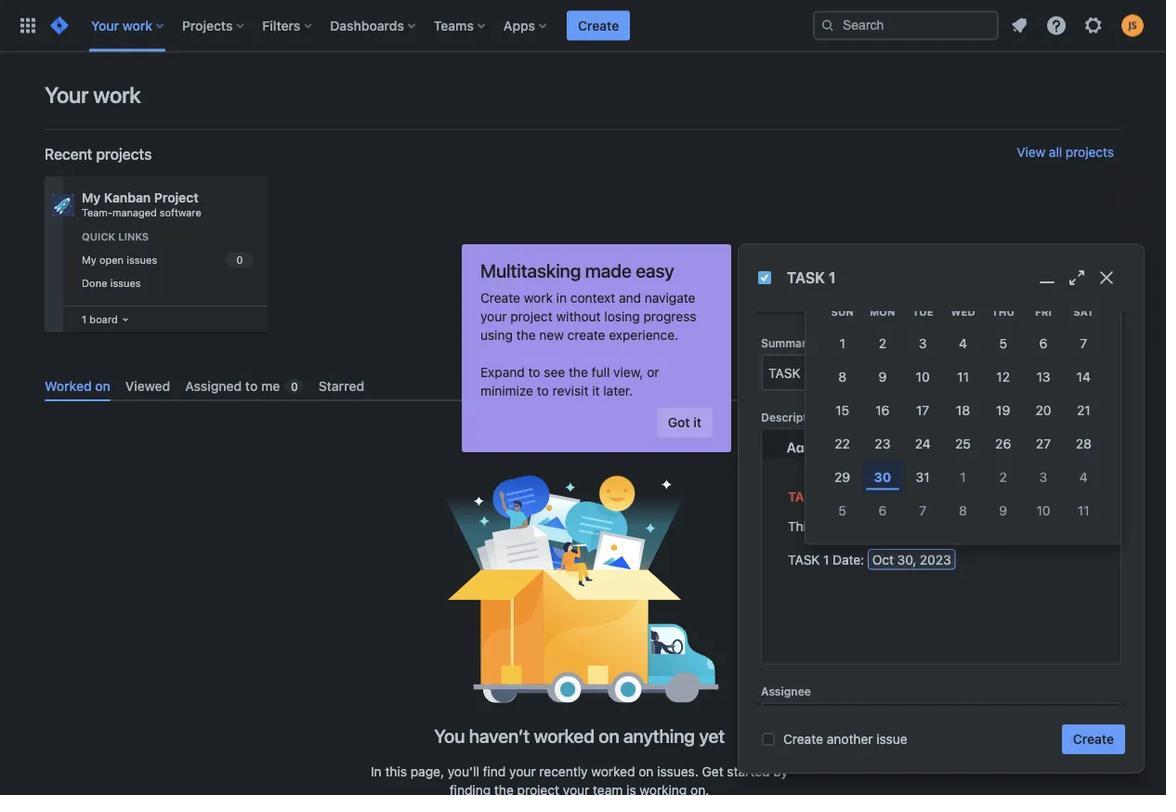 Task type: vqa. For each thing, say whether or not it's contained in the screenshot.
the 11 button to the right
yes



Task type: describe. For each thing, give the bounding box(es) containing it.
work inside dropdown button
[[122, 18, 152, 33]]

you haven't worked on anything yet
[[434, 725, 725, 747]]

1 vertical spatial work
[[93, 82, 141, 108]]

tue
[[912, 305, 934, 318]]

full
[[592, 365, 610, 380]]

0 vertical spatial worked
[[534, 725, 595, 747]]

1 vertical spatial on
[[599, 725, 619, 747]]

worked on
[[45, 378, 110, 394]]

3 for bottommost 3 button
[[1040, 469, 1048, 484]]

1 horizontal spatial 1 button
[[943, 460, 983, 494]]

easy
[[636, 259, 674, 281]]

view all projects
[[1017, 145, 1114, 160]]

projects
[[182, 18, 233, 33]]

task
[[879, 518, 904, 534]]

this
[[385, 764, 407, 779]]

my kanban project team-managed software
[[82, 190, 201, 219]]

quick
[[82, 231, 115, 243]]

22
[[835, 436, 850, 451]]

done issues link
[[78, 273, 256, 294]]

1 vertical spatial your
[[45, 82, 89, 108]]

0 horizontal spatial projects
[[96, 145, 152, 163]]

dashboards
[[330, 18, 404, 33]]

recent projects
[[45, 145, 152, 163]]

17 button
[[903, 393, 943, 427]]

you
[[434, 725, 465, 747]]

my for kanban
[[82, 190, 101, 205]]

grid inside popup element
[[822, 295, 1104, 527]]

project inside in this page, you'll find your recently worked on issues. get started by finding the project your team is working on.
[[517, 782, 559, 796]]

is inside in this page, you'll find your recently worked on issues. get started by finding the project your team is working on.
[[626, 782, 636, 796]]

2 horizontal spatial your
[[563, 782, 589, 796]]

22 button
[[822, 427, 863, 460]]

row containing 22
[[822, 427, 1104, 460]]

discard & close image
[[1096, 267, 1118, 289]]

your work button
[[85, 11, 171, 40]]

project inside multitasking made easy create work in context and navigate your project without losing progress using the new create experience.
[[510, 309, 553, 324]]

anything
[[624, 725, 695, 747]]

0 vertical spatial 10
[[916, 369, 930, 384]]

description
[[761, 411, 824, 424]]

0 horizontal spatial 2
[[879, 335, 887, 350]]

0 vertical spatial 7 button
[[1064, 326, 1104, 360]]

1 horizontal spatial 7
[[1080, 335, 1087, 350]]

0 vertical spatial 9 button
[[863, 360, 903, 393]]

13
[[1037, 369, 1051, 384]]

oct
[[872, 552, 894, 567]]

30 button
[[863, 460, 903, 494]]

this is the first task for project 1
[[788, 518, 978, 534]]

5 for 5 button to the bottom
[[839, 502, 847, 518]]

30,
[[897, 552, 917, 567]]

1 horizontal spatial projects
[[1066, 145, 1114, 160]]

0
[[291, 380, 298, 393]]

18 button
[[943, 393, 983, 427]]

team-
[[82, 207, 112, 219]]

14
[[1077, 369, 1091, 384]]

Search field
[[813, 11, 999, 40]]

for
[[907, 518, 924, 534]]

my open issues
[[82, 254, 157, 266]]

multitasking
[[480, 259, 581, 281]]

1 board button
[[78, 309, 133, 330]]

project
[[154, 190, 198, 205]]

create another issue
[[783, 732, 908, 747]]

1 horizontal spatial 8 button
[[943, 494, 983, 527]]

1 horizontal spatial 5 button
[[983, 326, 1024, 360]]

primary element
[[11, 0, 813, 52]]

made
[[585, 259, 632, 281]]

about
[[793, 300, 823, 313]]

1 board
[[82, 313, 118, 325]]

0 horizontal spatial 6 button
[[863, 494, 903, 527]]

1 vertical spatial 5 button
[[822, 494, 863, 527]]

new
[[539, 328, 564, 343]]

1 horizontal spatial 10
[[1037, 502, 1051, 518]]

wed
[[951, 305, 975, 318]]

28 button
[[1064, 427, 1104, 460]]

filters button
[[257, 11, 319, 40]]

20
[[1036, 402, 1052, 417]]

recent
[[45, 145, 92, 163]]

1 vertical spatial 2 button
[[983, 460, 1024, 494]]

this
[[788, 518, 813, 534]]

16
[[876, 402, 890, 417]]

23 button
[[863, 427, 903, 460]]

21 button
[[1064, 393, 1104, 427]]

yet
[[699, 725, 725, 747]]

task 1 description:
[[788, 489, 926, 504]]

using
[[480, 328, 513, 343]]

17
[[916, 402, 930, 417]]

1 vertical spatial 9
[[999, 502, 1007, 518]]

see
[[544, 365, 565, 380]]

2 vertical spatial task
[[788, 552, 820, 567]]

team
[[593, 782, 623, 796]]

task for task 1 description:
[[788, 489, 822, 504]]

row group inside popup element
[[822, 326, 1104, 527]]

project inside description - main content area, start typing to enter text. text field
[[927, 518, 969, 534]]

task 1 date: oct 30, 2023
[[788, 552, 951, 567]]

working
[[640, 782, 687, 796]]

learn about issue types
[[761, 300, 885, 313]]

summary *
[[761, 336, 820, 349]]

kanban
[[104, 190, 151, 205]]

worked inside in this page, you'll find your recently worked on issues. get started by finding the project your team is working on.
[[591, 764, 635, 779]]

navigate
[[645, 290, 696, 306]]

appswitcher icon image
[[17, 14, 39, 37]]

context
[[570, 290, 615, 306]]

haven't
[[469, 725, 530, 747]]

text styles image
[[784, 437, 807, 459]]

25
[[955, 436, 971, 451]]

filters
[[262, 18, 300, 33]]

sun
[[831, 305, 854, 318]]

1 vertical spatial issues
[[110, 277, 141, 289]]

1 vertical spatial 11 button
[[1064, 494, 1104, 527]]

29
[[835, 469, 850, 484]]

row containing 8
[[822, 360, 1104, 393]]

or
[[647, 365, 659, 380]]

revisit
[[553, 383, 589, 399]]

all
[[1049, 145, 1062, 160]]

progress
[[644, 309, 696, 324]]

settings image
[[1083, 14, 1105, 37]]

in
[[371, 764, 382, 779]]

by
[[773, 764, 788, 779]]

to for expand
[[528, 365, 540, 380]]

0 vertical spatial 11
[[957, 369, 969, 384]]

19 button
[[983, 393, 1024, 427]]

1 horizontal spatial 6 button
[[1024, 326, 1064, 360]]

row containing sun
[[822, 295, 1104, 326]]

6 for the left 6 button
[[879, 502, 887, 518]]

0 horizontal spatial 1 button
[[822, 326, 863, 360]]

0 vertical spatial it
[[592, 383, 600, 399]]

Description - Main content area, start typing to enter text. text field
[[788, 489, 1095, 638]]

issues.
[[657, 764, 699, 779]]

0 horizontal spatial 8 button
[[822, 360, 863, 393]]

0 vertical spatial 4 button
[[943, 326, 983, 360]]

5 for the rightmost 5 button
[[999, 335, 1007, 350]]

27 button
[[1024, 427, 1064, 460]]

8 for the left '8' button
[[838, 369, 847, 384]]

1 vertical spatial 7
[[919, 502, 927, 518]]

0 vertical spatial 3 button
[[903, 326, 943, 360]]



Task type: locate. For each thing, give the bounding box(es) containing it.
4 row from the top
[[822, 393, 1104, 427]]

1 vertical spatial 2
[[1000, 469, 1007, 484]]

31 button
[[903, 460, 943, 494]]

row down 31
[[822, 494, 1104, 527]]

5 down "thu"
[[999, 335, 1007, 350]]

0 horizontal spatial 7
[[919, 502, 927, 518]]

0 horizontal spatial 11
[[957, 369, 969, 384]]

0 horizontal spatial your
[[45, 82, 89, 108]]

issues down my open issues
[[110, 277, 141, 289]]

*
[[815, 336, 820, 349]]

the inside description - main content area, start typing to enter text. text field
[[830, 518, 849, 534]]

1 horizontal spatial issue
[[877, 732, 908, 747]]

2 down 26 button on the bottom right of page
[[1000, 469, 1007, 484]]

banner containing your work
[[0, 0, 1166, 52]]

0 vertical spatial 4
[[959, 335, 967, 350]]

managed
[[112, 207, 157, 219]]

assignee
[[761, 685, 811, 698]]

1 horizontal spatial 9
[[999, 502, 1007, 518]]

quick links
[[82, 231, 149, 243]]

0 horizontal spatial 5
[[839, 502, 847, 518]]

my
[[82, 190, 101, 205], [82, 254, 96, 266]]

2 button down the mon
[[863, 326, 903, 360]]

6 up this is the first task for project 1
[[879, 502, 887, 518]]

12
[[997, 369, 1010, 384]]

10 down 27 button
[[1037, 502, 1051, 518]]

to inside tab list
[[245, 378, 258, 394]]

1 vertical spatial 7 button
[[903, 494, 943, 527]]

30 cell
[[863, 460, 903, 494]]

11 button down 28 button
[[1064, 494, 1104, 527]]

9 button down lists icon
[[983, 494, 1024, 527]]

7 button down sat
[[1064, 326, 1104, 360]]

my inside my kanban project team-managed software
[[82, 190, 101, 205]]

work
[[122, 18, 152, 33], [93, 82, 141, 108], [524, 290, 553, 306]]

1 horizontal spatial create button
[[1062, 725, 1125, 755]]

28
[[1076, 436, 1092, 451]]

7 button down 31
[[903, 494, 943, 527]]

0 vertical spatial 3
[[919, 335, 927, 350]]

7 row from the top
[[822, 494, 1104, 527]]

10 button up 17
[[903, 360, 943, 393]]

7 up for
[[919, 502, 927, 518]]

3 down tue
[[919, 335, 927, 350]]

task down this
[[788, 552, 820, 567]]

1 vertical spatial 5
[[839, 502, 847, 518]]

1 vertical spatial 10 button
[[1024, 494, 1064, 527]]

learn
[[761, 300, 790, 313]]

1 horizontal spatial 11
[[1078, 502, 1090, 518]]

issue right another
[[877, 732, 908, 747]]

0 vertical spatial 7
[[1080, 335, 1087, 350]]

0 horizontal spatial issue
[[826, 300, 853, 313]]

1 vertical spatial task
[[788, 489, 822, 504]]

2 button down 26
[[983, 460, 1024, 494]]

0 horizontal spatial 10 button
[[903, 360, 943, 393]]

6 row from the top
[[822, 460, 1104, 494]]

10 up 17
[[916, 369, 930, 384]]

10 button
[[903, 360, 943, 393], [1024, 494, 1064, 527]]

1 horizontal spatial 9 button
[[983, 494, 1024, 527]]

on right worked
[[95, 378, 110, 394]]

15
[[836, 402, 849, 417]]

9 button
[[863, 360, 903, 393], [983, 494, 1024, 527]]

3 button down 27
[[1024, 460, 1064, 494]]

1 my from the top
[[82, 190, 101, 205]]

task up about
[[787, 269, 825, 286]]

0 vertical spatial work
[[122, 18, 152, 33]]

26
[[995, 436, 1011, 451]]

your inside dropdown button
[[91, 18, 119, 33]]

8
[[838, 369, 847, 384], [959, 502, 967, 518]]

1 vertical spatial 4
[[1080, 469, 1088, 484]]

banner
[[0, 0, 1166, 52]]

row down 18
[[822, 427, 1104, 460]]

learn about issue types link
[[761, 300, 885, 313]]

is right team
[[626, 782, 636, 796]]

31
[[916, 469, 930, 484]]

your up recent
[[45, 82, 89, 108]]

1 vertical spatial 10
[[1037, 502, 1051, 518]]

2 row from the top
[[822, 326, 1104, 360]]

3 for 3 button to the top
[[919, 335, 927, 350]]

viewed
[[125, 378, 170, 394]]

project down recently
[[517, 782, 559, 796]]

the up revisit
[[569, 365, 588, 380]]

2 vertical spatial your
[[563, 782, 589, 796]]

board image
[[118, 312, 133, 327]]

and
[[619, 290, 641, 306]]

to left see
[[528, 365, 540, 380]]

10 button down 27 button
[[1024, 494, 1064, 527]]

1 vertical spatial your
[[509, 764, 536, 779]]

6 for rightmost 6 button
[[1040, 335, 1048, 350]]

1 vertical spatial 8
[[959, 502, 967, 518]]

29 button
[[822, 460, 863, 494]]

9 down 26 button on the bottom right of page
[[999, 502, 1007, 518]]

got
[[668, 415, 690, 430]]

1 horizontal spatial your
[[509, 764, 536, 779]]

my up team-
[[82, 190, 101, 205]]

started
[[727, 764, 770, 779]]

task 1 image
[[757, 270, 772, 285]]

2 horizontal spatial on
[[639, 764, 654, 779]]

0 horizontal spatial 3
[[919, 335, 927, 350]]

jira software image
[[48, 14, 71, 37], [48, 14, 71, 37]]

4 button down 28 on the bottom right of page
[[1064, 460, 1104, 494]]

projects button
[[177, 11, 251, 40]]

0 vertical spatial on
[[95, 378, 110, 394]]

on.
[[691, 782, 709, 796]]

1 row from the top
[[822, 295, 1104, 326]]

on left the anything
[[599, 725, 619, 747]]

is
[[817, 518, 826, 534], [626, 782, 636, 796]]

project up new
[[510, 309, 553, 324]]

1 vertical spatial issue
[[877, 732, 908, 747]]

minimize image
[[1036, 267, 1058, 289]]

0 horizontal spatial 7 button
[[903, 494, 943, 527]]

0 vertical spatial 2 button
[[863, 326, 903, 360]]

teams
[[434, 18, 474, 33]]

create button
[[567, 11, 630, 40], [1062, 725, 1125, 755]]

your work left the projects
[[91, 18, 152, 33]]

apps
[[504, 18, 535, 33]]

row down wed
[[822, 326, 1104, 360]]

0 vertical spatial is
[[817, 518, 826, 534]]

to for assigned
[[245, 378, 258, 394]]

the inside multitasking made easy create work in context and navigate your project without losing progress using the new create experience.
[[516, 328, 536, 343]]

11
[[957, 369, 969, 384], [1078, 502, 1090, 518]]

row containing 15
[[822, 393, 1104, 427]]

2023
[[920, 552, 951, 567]]

1 vertical spatial 3 button
[[1024, 460, 1064, 494]]

2 button
[[863, 326, 903, 360], [983, 460, 1024, 494]]

teams button
[[428, 11, 492, 40]]

0 vertical spatial your
[[91, 18, 119, 33]]

1 vertical spatial 6 button
[[863, 494, 903, 527]]

1 horizontal spatial 3
[[1040, 469, 1048, 484]]

page,
[[411, 764, 444, 779]]

open
[[99, 254, 124, 266]]

another
[[827, 732, 873, 747]]

board
[[90, 313, 118, 325]]

issue for another
[[877, 732, 908, 747]]

it down full
[[592, 383, 600, 399]]

0 vertical spatial 2
[[879, 335, 887, 350]]

1 inside dropdown button
[[82, 313, 87, 325]]

12 button
[[983, 360, 1024, 393]]

3 down 27 button
[[1040, 469, 1048, 484]]

task for task 1
[[787, 269, 825, 286]]

the left first at right
[[830, 518, 849, 534]]

recently
[[539, 764, 588, 779]]

0 vertical spatial 9
[[879, 369, 887, 384]]

search image
[[821, 18, 835, 33]]

project right for
[[927, 518, 969, 534]]

1 horizontal spatial 5
[[999, 335, 1007, 350]]

1 vertical spatial 4 button
[[1064, 460, 1104, 494]]

1 horizontal spatial on
[[599, 725, 619, 747]]

work inside multitasking made easy create work in context and navigate your project without losing progress using the new create experience.
[[524, 290, 553, 306]]

0 vertical spatial 5 button
[[983, 326, 1024, 360]]

bold ⌘b image
[[837, 437, 860, 459]]

fri
[[1035, 305, 1052, 318]]

0 vertical spatial create button
[[567, 11, 630, 40]]

0 horizontal spatial it
[[592, 383, 600, 399]]

1 vertical spatial create button
[[1062, 725, 1125, 755]]

is inside description - main content area, start typing to enter text. text field
[[817, 518, 826, 534]]

1 horizontal spatial your
[[91, 18, 119, 33]]

14 button
[[1064, 360, 1104, 393]]

None text field
[[763, 356, 1120, 389]]

5 button down "thu"
[[983, 326, 1024, 360]]

1 button down 25
[[943, 460, 983, 494]]

your right find
[[509, 764, 536, 779]]

tab list containing worked on
[[37, 371, 1122, 402]]

18
[[956, 402, 970, 417]]

to
[[528, 365, 540, 380], [245, 378, 258, 394], [537, 383, 549, 399]]

to left the me
[[245, 378, 258, 394]]

on up working
[[639, 764, 654, 779]]

go full screen image
[[1066, 267, 1088, 289]]

2 vertical spatial project
[[517, 782, 559, 796]]

3 row from the top
[[822, 360, 1104, 393]]

1 vertical spatial it
[[694, 415, 702, 430]]

4 button down wed
[[943, 326, 983, 360]]

your inside multitasking made easy create work in context and navigate your project without losing progress using the new create experience.
[[480, 309, 507, 324]]

your work up recent projects
[[45, 82, 141, 108]]

apps button
[[498, 11, 554, 40]]

0 vertical spatial 5
[[999, 335, 1007, 350]]

1 horizontal spatial 4
[[1080, 469, 1088, 484]]

later.
[[603, 383, 633, 399]]

0 horizontal spatial create button
[[567, 11, 630, 40]]

row group containing 1
[[822, 326, 1104, 527]]

9 button up 16
[[863, 360, 903, 393]]

work left the projects
[[122, 18, 152, 33]]

1 vertical spatial 1 button
[[943, 460, 983, 494]]

multitasking made easy create work in context and navigate your project without losing progress using the new create experience.
[[480, 259, 696, 343]]

0 vertical spatial issue
[[826, 300, 853, 313]]

5 button down '29'
[[822, 494, 863, 527]]

11 button up 18
[[943, 360, 983, 393]]

1 horizontal spatial 3 button
[[1024, 460, 1064, 494]]

your work inside "your work" dropdown button
[[91, 18, 152, 33]]

grid
[[822, 295, 1104, 527]]

0 horizontal spatial on
[[95, 378, 110, 394]]

1 vertical spatial is
[[626, 782, 636, 796]]

task 1
[[787, 269, 836, 286]]

6 down fri
[[1040, 335, 1048, 350]]

sat
[[1074, 305, 1094, 318]]

view
[[1017, 145, 1046, 160]]

your right appswitcher icon
[[91, 18, 119, 33]]

popup element
[[806, 245, 1121, 544]]

work left "in"
[[524, 290, 553, 306]]

8 button up 15
[[822, 360, 863, 393]]

it
[[592, 383, 600, 399], [694, 415, 702, 430]]

11 up 18
[[957, 369, 969, 384]]

row containing 29
[[822, 460, 1104, 494]]

6
[[1040, 335, 1048, 350], [879, 502, 887, 518]]

issue left types
[[826, 300, 853, 313]]

task
[[787, 269, 825, 286], [788, 489, 822, 504], [788, 552, 820, 567]]

0 horizontal spatial your
[[480, 309, 507, 324]]

experience.
[[609, 328, 679, 343]]

4 down wed
[[959, 335, 967, 350]]

4 down 28 button
[[1080, 469, 1088, 484]]

30
[[874, 469, 891, 484]]

notifications image
[[1008, 14, 1031, 37]]

create button inside the primary element
[[567, 11, 630, 40]]

1 horizontal spatial 8
[[959, 502, 967, 518]]

9 up 16
[[879, 369, 887, 384]]

italic ⌘i image
[[860, 437, 882, 459]]

9
[[879, 369, 887, 384], [999, 502, 1007, 518]]

2 vertical spatial on
[[639, 764, 654, 779]]

24 button
[[903, 427, 943, 460]]

without
[[556, 309, 601, 324]]

my left open
[[82, 254, 96, 266]]

projects up kanban
[[96, 145, 152, 163]]

the inside in this page, you'll find your recently worked on issues. get started by finding the project your team is working on.
[[494, 782, 514, 796]]

create inside the primary element
[[578, 18, 619, 33]]

0 vertical spatial 1 button
[[822, 326, 863, 360]]

your profile and settings image
[[1122, 14, 1144, 37]]

11 button
[[943, 360, 983, 393], [1064, 494, 1104, 527]]

13 button
[[1024, 360, 1064, 393]]

0 vertical spatial task
[[787, 269, 825, 286]]

1 vertical spatial worked
[[591, 764, 635, 779]]

in
[[556, 290, 567, 306]]

done
[[82, 277, 107, 289]]

to down see
[[537, 383, 549, 399]]

row
[[822, 295, 1104, 326], [822, 326, 1104, 360], [822, 360, 1104, 393], [822, 393, 1104, 427], [822, 427, 1104, 460], [822, 460, 1104, 494], [822, 494, 1104, 527]]

5 down 29 button
[[839, 502, 847, 518]]

minimize
[[480, 383, 533, 399]]

on inside tab list
[[95, 378, 110, 394]]

1 vertical spatial my
[[82, 254, 96, 266]]

worked
[[45, 378, 92, 394]]

help image
[[1045, 14, 1068, 37]]

lists image
[[973, 437, 995, 459]]

25 button
[[943, 427, 983, 460]]

2 vertical spatial work
[[524, 290, 553, 306]]

issues down links
[[127, 254, 157, 266]]

the left new
[[516, 328, 536, 343]]

0 horizontal spatial 11 button
[[943, 360, 983, 393]]

15 button
[[822, 393, 863, 427]]

row containing 1
[[822, 326, 1104, 360]]

1 horizontal spatial is
[[817, 518, 826, 534]]

2 my from the top
[[82, 254, 96, 266]]

tab list
[[37, 371, 1122, 402]]

0 horizontal spatial 4 button
[[943, 326, 983, 360]]

row group
[[822, 326, 1104, 527]]

task up this
[[788, 489, 822, 504]]

date:
[[833, 552, 864, 567]]

0 horizontal spatial 9
[[879, 369, 887, 384]]

finding
[[450, 782, 491, 796]]

1 button right *
[[822, 326, 863, 360]]

the down find
[[494, 782, 514, 796]]

your
[[480, 309, 507, 324], [509, 764, 536, 779], [563, 782, 589, 796]]

0 horizontal spatial 5 button
[[822, 494, 863, 527]]

in this page, you'll find your recently worked on issues. get started by finding the project your team is working on.
[[371, 764, 788, 796]]

7 down sat
[[1080, 335, 1087, 350]]

row down 25
[[822, 460, 1104, 494]]

0 vertical spatial your
[[480, 309, 507, 324]]

software
[[160, 207, 201, 219]]

16 button
[[863, 393, 903, 427]]

0 vertical spatial 10 button
[[903, 360, 943, 393]]

5 row from the top
[[822, 427, 1104, 460]]

expand
[[480, 365, 525, 380]]

row up 12
[[822, 295, 1104, 326]]

1 vertical spatial your work
[[45, 82, 141, 108]]

1 vertical spatial 9 button
[[983, 494, 1024, 527]]

row up 25
[[822, 393, 1104, 427]]

on inside in this page, you'll find your recently worked on issues. get started by finding the project your team is working on.
[[639, 764, 654, 779]]

description:
[[834, 489, 926, 504]]

7 button
[[1064, 326, 1104, 360], [903, 494, 943, 527]]

worked up recently
[[534, 725, 595, 747]]

2 down the mon
[[879, 335, 887, 350]]

0 vertical spatial 6 button
[[1024, 326, 1064, 360]]

21
[[1077, 402, 1091, 417]]

0 horizontal spatial 10
[[916, 369, 930, 384]]

8 for '8' button to the right
[[959, 502, 967, 518]]

worked up team
[[591, 764, 635, 779]]

20 button
[[1024, 393, 1064, 427]]

my for open
[[82, 254, 96, 266]]

projects right all on the top
[[1066, 145, 1114, 160]]

the inside expand to see the full view, or minimize to revisit it later. got it
[[569, 365, 588, 380]]

row containing 5
[[822, 494, 1104, 527]]

work up recent projects
[[93, 82, 141, 108]]

8 button right for
[[943, 494, 983, 527]]

grid containing 1
[[822, 295, 1104, 527]]

11 down 28 button
[[1078, 502, 1090, 518]]

create inside multitasking made easy create work in context and navigate your project without losing progress using the new create experience.
[[480, 290, 520, 306]]

1 horizontal spatial 11 button
[[1064, 494, 1104, 527]]

it right got
[[694, 415, 702, 430]]

issue for about
[[826, 300, 853, 313]]

create
[[568, 328, 605, 343]]

types
[[856, 300, 885, 313]]

1 horizontal spatial 10 button
[[1024, 494, 1064, 527]]

is right this
[[817, 518, 826, 534]]

row up 18
[[822, 360, 1104, 393]]

0 vertical spatial issues
[[127, 254, 157, 266]]

1 horizontal spatial 6
[[1040, 335, 1048, 350]]

your up "using" in the top of the page
[[480, 309, 507, 324]]

0 vertical spatial 11 button
[[943, 360, 983, 393]]

your down recently
[[563, 782, 589, 796]]

3 button down tue
[[903, 326, 943, 360]]



